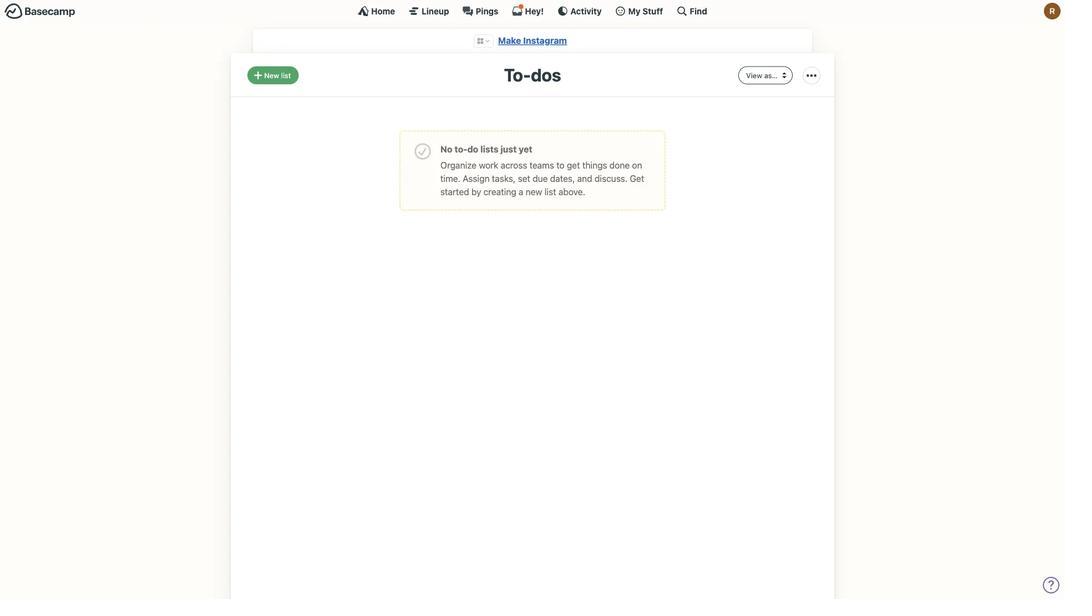 Task type: locate. For each thing, give the bounding box(es) containing it.
ruby image
[[1045, 3, 1062, 19]]

started
[[441, 187, 470, 197]]

0 horizontal spatial list
[[281, 71, 291, 79]]

new
[[526, 187, 543, 197]]

across
[[501, 160, 528, 171]]

creating
[[484, 187, 517, 197]]

due
[[533, 173, 548, 184]]

list
[[281, 71, 291, 79], [545, 187, 557, 197]]

by
[[472, 187, 482, 197]]

organize
[[441, 160, 477, 171]]

no
[[441, 144, 453, 155]]

new list
[[264, 71, 291, 79]]

pings button
[[463, 6, 499, 17]]

get
[[567, 160, 581, 171]]

make
[[499, 35, 522, 46]]

0 vertical spatial list
[[281, 71, 291, 79]]

new list link
[[248, 66, 299, 84]]

on
[[633, 160, 643, 171]]

to-dos
[[504, 64, 562, 85]]

work
[[479, 160, 499, 171]]

set
[[518, 173, 531, 184]]

hey! button
[[512, 4, 544, 17]]

yet
[[519, 144, 533, 155]]

lineup
[[422, 6, 449, 16]]

dos
[[531, 64, 562, 85]]

get
[[630, 173, 645, 184]]

hey!
[[525, 6, 544, 16]]

to-
[[504, 64, 531, 85]]

activity
[[571, 6, 602, 16]]

make instagram
[[499, 35, 567, 46]]

1 vertical spatial list
[[545, 187, 557, 197]]

as…
[[765, 71, 778, 79]]

teams
[[530, 160, 555, 171]]

done
[[610, 160, 630, 171]]

1 horizontal spatial list
[[545, 187, 557, 197]]



Task type: vqa. For each thing, say whether or not it's contained in the screenshot.
the 'New list' link
yes



Task type: describe. For each thing, give the bounding box(es) containing it.
my stuff button
[[615, 6, 664, 17]]

view
[[747, 71, 763, 79]]

and
[[578, 173, 593, 184]]

no to-do lists just yet organize work across teams to get things done on time. assign tasks, set due dates, and discuss. get started by creating a new list above.
[[441, 144, 645, 197]]

make instagram link
[[499, 35, 567, 46]]

assign
[[463, 173, 490, 184]]

stuff
[[643, 6, 664, 16]]

view as… button
[[739, 66, 793, 84]]

tasks,
[[492, 173, 516, 184]]

do
[[468, 144, 479, 155]]

dates,
[[551, 173, 575, 184]]

switch accounts image
[[4, 3, 76, 20]]

list inside new list 'link'
[[281, 71, 291, 79]]

find button
[[677, 6, 708, 17]]

find
[[690, 6, 708, 16]]

view as…
[[747, 71, 778, 79]]

my stuff
[[629, 6, 664, 16]]

above.
[[559, 187, 586, 197]]

things
[[583, 160, 608, 171]]

pings
[[476, 6, 499, 16]]

instagram
[[524, 35, 567, 46]]

just
[[501, 144, 517, 155]]

activity link
[[558, 6, 602, 17]]

to
[[557, 160, 565, 171]]

my
[[629, 6, 641, 16]]

new
[[264, 71, 279, 79]]

main element
[[0, 0, 1066, 22]]

discuss.
[[595, 173, 628, 184]]

list inside no to-do lists just yet organize work across teams to get things done on time. assign tasks, set due dates, and discuss. get started by creating a new list above.
[[545, 187, 557, 197]]

lists
[[481, 144, 499, 155]]

to-
[[455, 144, 468, 155]]

home
[[371, 6, 395, 16]]

lineup link
[[409, 6, 449, 17]]

time.
[[441, 173, 461, 184]]

a
[[519, 187, 524, 197]]

home link
[[358, 6, 395, 17]]



